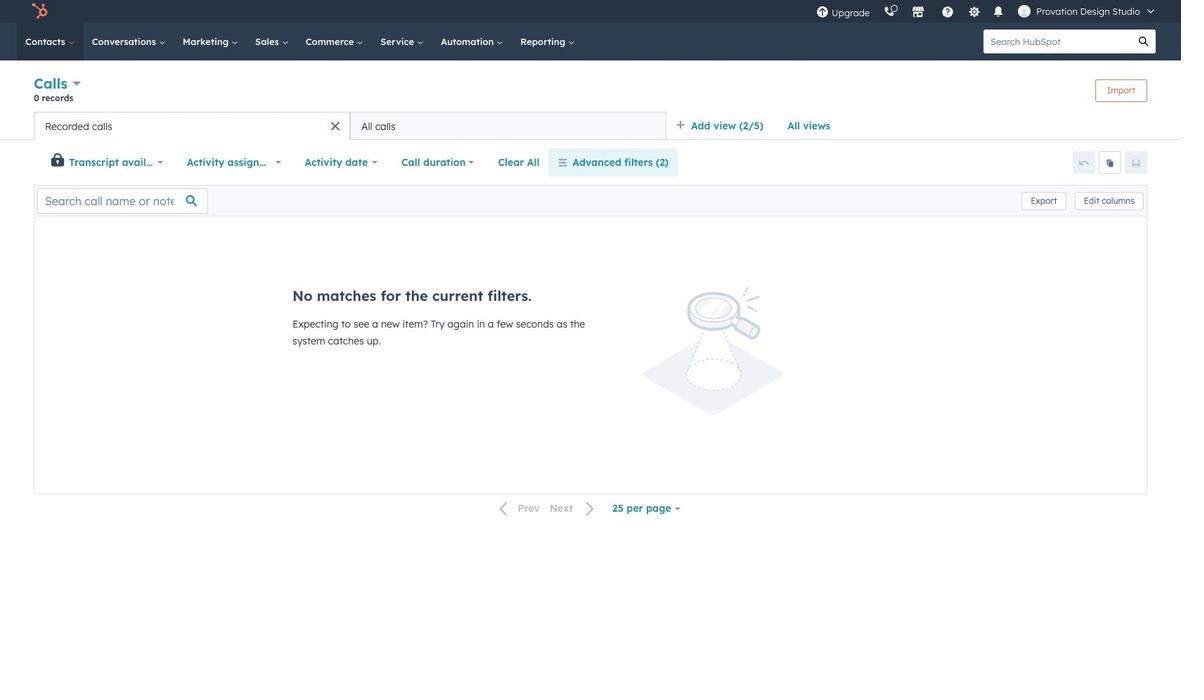 Task type: locate. For each thing, give the bounding box(es) containing it.
menu
[[809, 0, 1164, 22]]

banner
[[34, 73, 1147, 112]]

james peterson image
[[1018, 5, 1031, 18]]

pagination navigation
[[491, 499, 603, 518]]

Search HubSpot search field
[[984, 30, 1132, 53]]



Task type: describe. For each thing, give the bounding box(es) containing it.
Search call name or notes search field
[[37, 188, 208, 213]]

marketplaces image
[[912, 6, 925, 19]]



Task type: vqa. For each thing, say whether or not it's contained in the screenshot.
'more'
no



